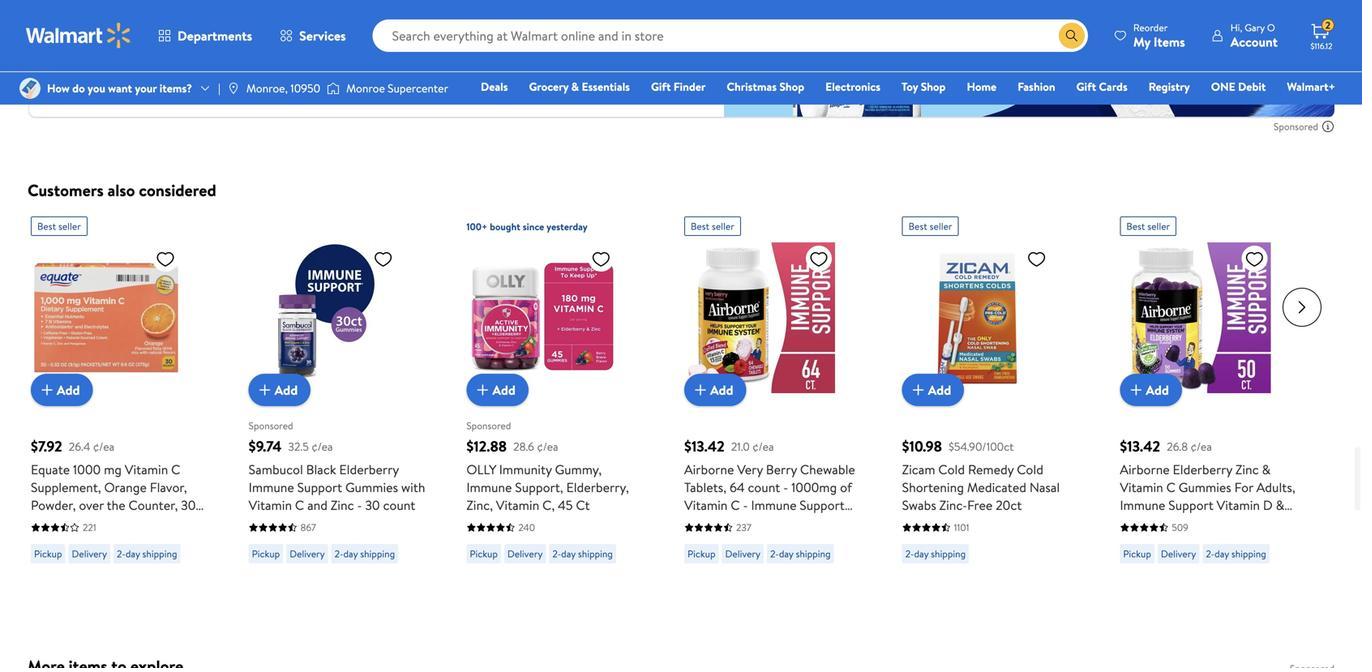 Task type: locate. For each thing, give the bounding box(es) containing it.
1 add from the left
[[57, 381, 80, 399]]

0 horizontal spatial zinc
[[331, 496, 354, 514]]

support up 867
[[297, 479, 342, 496]]

electronics
[[826, 79, 881, 94]]

add for equate 1000 mg vitamin c supplement, orange flavor, powder, over the counter, 30 count
[[57, 381, 80, 399]]

one debit link
[[1204, 78, 1274, 95]]

2
[[1326, 18, 1331, 32]]

6 add button from the left
[[1120, 374, 1182, 406]]

delivery down 221
[[72, 547, 107, 561]]

add button up 26.8 on the right of the page
[[1120, 374, 1182, 406]]

vitamin
[[125, 461, 168, 479], [1120, 479, 1164, 496], [249, 496, 292, 514], [496, 496, 540, 514], [685, 496, 728, 514], [1217, 496, 1260, 514]]

add up 21.0
[[710, 381, 734, 399]]

0 horizontal spatial add to cart image
[[37, 381, 57, 400]]

sponsored inside the sponsored $9.74 32.5 ¢/ea sambucol black elderberry immune support gummies with vitamin c and zinc - 30 count
[[249, 419, 293, 433]]

add button for equate 1000 mg vitamin c supplement, orange flavor, powder, over the counter, 30 count
[[31, 374, 93, 406]]

remedy
[[968, 461, 1014, 479]]

4 2-day shipping from the left
[[770, 547, 831, 561]]

2 best seller from the left
[[691, 220, 735, 233]]

1 30 from the left
[[181, 496, 196, 514]]

3 delivery from the left
[[508, 547, 543, 561]]

immune down berry
[[751, 496, 797, 514]]

add for airborne very berry chewable tablets, 64 count - 1000mg of vitamin c - immune support supplement (packaging may vary)
[[710, 381, 734, 399]]

sponsored inside sponsored $12.88 28.6 ¢/ea olly immunity gummy, immune support, elderberry, zinc, vitamin c, 45 ct
[[467, 419, 511, 433]]

c up counter, on the bottom
[[171, 461, 180, 479]]

4 best seller from the left
[[1127, 220, 1170, 233]]

best seller for 1000
[[37, 220, 81, 233]]

add up 32.5
[[275, 381, 298, 399]]

5 add from the left
[[928, 381, 952, 399]]

best for zicam cold remedy cold shortening medicated nasal swabs zinc-free 20ct
[[909, 220, 928, 233]]

ad disclaimer and feedback image
[[1322, 120, 1335, 133]]

4 add from the left
[[710, 381, 734, 399]]

$13.42 left 26.8 on the right of the page
[[1120, 436, 1161, 457]]

gummies for 26.8
[[1179, 479, 1232, 496]]

zicam cold remedy cold shortening medicated nasal swabs zinc-free 20ct image
[[902, 243, 1053, 393]]

4 delivery from the left
[[726, 547, 761, 561]]

0 horizontal spatial shop
[[780, 79, 805, 94]]

3 add button from the left
[[467, 374, 529, 406]]

day for $9.74
[[343, 547, 358, 561]]

$13.42 for airborne elderberry   zinc & vitamin c gummies for adults, immune support vitamin d & zinc gummies with powerful antioxidant vitamins c d & e - 50 gummies, elderberry flavor
[[1120, 436, 1161, 457]]

sponsored up the $12.88
[[467, 419, 511, 433]]

airborne for vitamin
[[1120, 461, 1170, 479]]

add button up $10.98
[[902, 374, 965, 406]]

support
[[297, 479, 342, 496], [800, 496, 845, 514], [1169, 496, 1214, 514]]

add up $10.98
[[928, 381, 952, 399]]

100+
[[467, 220, 488, 234]]

- right e on the right bottom
[[1287, 532, 1292, 550]]

 image right "10950"
[[327, 80, 340, 97]]

1 2-day shipping from the left
[[117, 547, 177, 561]]

add up 26.4
[[57, 381, 80, 399]]

product group containing $9.74
[[249, 210, 431, 570]]

1 horizontal spatial support
[[800, 496, 845, 514]]

do
[[72, 80, 85, 96]]

2 product group from the left
[[249, 210, 431, 570]]

- inside the sponsored $9.74 32.5 ¢/ea sambucol black elderberry immune support gummies with vitamin c and zinc - 30 count
[[357, 496, 362, 514]]

vitamin left 64
[[685, 496, 728, 514]]

2 add to cart image from the left
[[691, 381, 710, 400]]

o
[[1268, 21, 1276, 34]]

3 ¢/ea from the left
[[537, 439, 559, 455]]

gummies up 'gummies,'
[[1147, 514, 1200, 532]]

4 2- from the left
[[770, 547, 779, 561]]

2 horizontal spatial add to cart image
[[1127, 381, 1146, 400]]

delivery down 240
[[508, 547, 543, 561]]

day for 26.8
[[1215, 547, 1230, 561]]

immune inside sponsored $12.88 28.6 ¢/ea olly immunity gummy, immune support, elderberry, zinc, vitamin c, 45 ct
[[467, 479, 512, 496]]

1 vertical spatial with
[[1203, 514, 1227, 532]]

cold right zicam on the right bottom
[[939, 461, 965, 479]]

vitamin inside $13.42 21.0 ¢/ea airborne very berry chewable tablets, 64 count - 1000mg of vitamin c - immune support supplement (packaging may vary)
[[685, 496, 728, 514]]

¢/ea right 21.0
[[753, 439, 774, 455]]

1 best seller from the left
[[37, 220, 81, 233]]

gummies right the black at the bottom
[[345, 479, 398, 496]]

¢/ea up the black at the bottom
[[312, 439, 333, 455]]

product group
[[31, 210, 213, 570], [249, 210, 431, 570], [467, 210, 649, 570], [685, 210, 867, 570], [902, 210, 1085, 570], [1120, 210, 1303, 570]]

26.4
[[69, 439, 90, 455]]

immune inside the sponsored $9.74 32.5 ¢/ea sambucol black elderberry immune support gummies with vitamin c and zinc - 30 count
[[249, 479, 294, 496]]

-
[[784, 479, 789, 496], [357, 496, 362, 514], [743, 496, 748, 514], [1287, 532, 1292, 550]]

free
[[968, 496, 993, 514]]

1 shop from the left
[[780, 79, 805, 94]]

also
[[108, 179, 135, 202]]

20ct
[[996, 496, 1022, 514]]

add button for zicam cold remedy cold shortening medicated nasal swabs zinc-free 20ct
[[902, 374, 965, 406]]

add button up 21.0
[[685, 374, 747, 406]]

2 $13.42 from the left
[[1120, 436, 1161, 457]]

add button up the $12.88
[[467, 374, 529, 406]]

2- for 26.8
[[1206, 547, 1215, 561]]

count inside the sponsored $9.74 32.5 ¢/ea sambucol black elderberry immune support gummies with vitamin c and zinc - 30 count
[[383, 496, 416, 514]]

1 horizontal spatial airborne
[[1120, 461, 1170, 479]]

product group containing $7.92
[[31, 210, 213, 570]]

1 seller from the left
[[58, 220, 81, 233]]

vitamin up 240
[[496, 496, 540, 514]]

6 2- from the left
[[1206, 547, 1215, 561]]

pickup for 26.8
[[1124, 547, 1152, 561]]

1 horizontal spatial with
[[1203, 514, 1227, 532]]

6 2-day shipping from the left
[[1206, 547, 1267, 561]]

2 gift from the left
[[1077, 79, 1097, 94]]

1 vertical spatial d
[[1252, 532, 1262, 550]]

2-day shipping for 26.8
[[1206, 547, 1267, 561]]

add button up $7.92
[[31, 374, 93, 406]]

reorder my items
[[1134, 21, 1186, 51]]

0 horizontal spatial gift
[[651, 79, 671, 94]]

delivery down 867
[[290, 547, 325, 561]]

1 horizontal spatial count
[[748, 479, 780, 496]]

c inside $13.42 21.0 ¢/ea airborne very berry chewable tablets, 64 count - 1000mg of vitamin c - immune support supplement (packaging may vary)
[[731, 496, 740, 514]]

immune down $9.74
[[249, 479, 294, 496]]

monroe,
[[246, 80, 288, 96]]

shop right toy
[[921, 79, 946, 94]]

gummy,
[[555, 461, 602, 479]]

antioxidant
[[1120, 532, 1185, 550]]

c inside $7.92 26.4 ¢/ea equate 1000 mg vitamin c supplement, orange flavor, powder, over the counter, 30 count
[[171, 461, 180, 479]]

delivery for $9.74
[[290, 547, 325, 561]]

seller for 1000
[[58, 220, 81, 233]]

2 seller from the left
[[712, 220, 735, 233]]

Search search field
[[373, 19, 1088, 52]]

immune inside $13.42 21.0 ¢/ea airborne very berry chewable tablets, 64 count - 1000mg of vitamin c - immune support supplement (packaging may vary)
[[751, 496, 797, 514]]

gift for gift cards
[[1077, 79, 1097, 94]]

zinc,
[[467, 496, 493, 514]]

2 shipping from the left
[[360, 547, 395, 561]]

240
[[519, 521, 535, 535]]

0 horizontal spatial with
[[401, 479, 425, 496]]

1 horizontal spatial 30
[[365, 496, 380, 514]]

black
[[306, 461, 336, 479]]

sponsored
[[1274, 120, 1319, 134], [249, 419, 293, 433], [467, 419, 511, 433]]

& right grocery
[[571, 79, 579, 94]]

gummies for $9.74
[[345, 479, 398, 496]]

2 2-day shipping from the left
[[335, 547, 395, 561]]

0 horizontal spatial $13.42
[[685, 436, 725, 457]]

zinc inside the sponsored $9.74 32.5 ¢/ea sambucol black elderberry immune support gummies with vitamin c and zinc - 30 count
[[331, 496, 354, 514]]

2 shop from the left
[[921, 79, 946, 94]]

1 delivery from the left
[[72, 547, 107, 561]]

airborne inside $13.42 21.0 ¢/ea airborne very berry chewable tablets, 64 count - 1000mg of vitamin c - immune support supplement (packaging may vary)
[[685, 461, 734, 479]]

64
[[730, 479, 745, 496]]

with right the 509
[[1203, 514, 1227, 532]]

28.6
[[513, 439, 534, 455]]

1 horizontal spatial sponsored
[[467, 419, 511, 433]]

¢/ea inside $13.42 26.8 ¢/ea airborne elderberry   zinc & vitamin c gummies for adults, immune support vitamin d & zinc gummies with powerful antioxidant vitamins c d & e - 50 gummies, elderberry flavor
[[1191, 439, 1212, 455]]

add to favorites list, sambucol black elderberry immune support gummies with vitamin c and zinc - 30 count image
[[374, 249, 393, 269]]

one debit
[[1211, 79, 1266, 94]]

services button
[[266, 16, 360, 55]]

hi, gary o account
[[1231, 21, 1278, 51]]

very
[[737, 461, 763, 479]]

airborne inside $13.42 26.8 ¢/ea airborne elderberry   zinc & vitamin c gummies for adults, immune support vitamin d & zinc gummies with powerful antioxidant vitamins c d & e - 50 gummies, elderberry flavor
[[1120, 461, 1170, 479]]

olly immunity gummy, immune support, elderberry, zinc, vitamin c, 45 ct image
[[467, 243, 617, 393]]

30 inside the sponsored $9.74 32.5 ¢/ea sambucol black elderberry immune support gummies with vitamin c and zinc - 30 count
[[365, 496, 380, 514]]

d left e on the right bottom
[[1252, 532, 1262, 550]]

add to cart image
[[255, 381, 275, 400], [691, 381, 710, 400], [909, 381, 928, 400]]

1 add to cart image from the left
[[37, 381, 57, 400]]

best seller for very
[[691, 220, 735, 233]]

add up the $12.88
[[493, 381, 516, 399]]

want
[[108, 80, 132, 96]]

3 add from the left
[[493, 381, 516, 399]]

of
[[840, 479, 852, 496]]

¢/ea right 28.6
[[537, 439, 559, 455]]

2 horizontal spatial sponsored
[[1274, 120, 1319, 134]]

$13.42 26.8 ¢/ea airborne elderberry   zinc & vitamin c gummies for adults, immune support vitamin d & zinc gummies with powerful antioxidant vitamins c d & e - 50 gummies, elderberry flavor
[[1120, 436, 1296, 568]]

5 2- from the left
[[906, 547, 914, 561]]

one
[[1211, 79, 1236, 94]]

2- for 26.4
[[117, 547, 126, 561]]

0 horizontal spatial count
[[383, 496, 416, 514]]

pickup for 21.0
[[688, 547, 716, 561]]

3 seller from the left
[[930, 220, 953, 233]]

¢/ea inside $13.42 21.0 ¢/ea airborne very berry chewable tablets, 64 count - 1000mg of vitamin c - immune support supplement (packaging may vary)
[[753, 439, 774, 455]]

departments
[[178, 27, 252, 45]]

$13.42 inside $13.42 21.0 ¢/ea airborne very berry chewable tablets, 64 count - 1000mg of vitamin c - immune support supplement (packaging may vary)
[[685, 436, 725, 457]]

2 ¢/ea from the left
[[312, 439, 333, 455]]

& left e on the right bottom
[[1265, 532, 1274, 550]]

1 horizontal spatial d
[[1264, 496, 1273, 514]]

c left and
[[295, 496, 304, 514]]

1 2- from the left
[[117, 547, 126, 561]]

best seller
[[37, 220, 81, 233], [691, 220, 735, 233], [909, 220, 953, 233], [1127, 220, 1170, 233]]

2 delivery from the left
[[290, 547, 325, 561]]

registry link
[[1142, 78, 1198, 95]]

count inside $13.42 21.0 ¢/ea airborne very berry chewable tablets, 64 count - 1000mg of vitamin c - immune support supplement (packaging may vary)
[[748, 479, 780, 496]]

add to cart image
[[37, 381, 57, 400], [473, 381, 493, 400], [1127, 381, 1146, 400]]

immune
[[249, 479, 294, 496], [467, 479, 512, 496], [751, 496, 797, 514], [1120, 496, 1166, 514]]

with left zinc,
[[401, 479, 425, 496]]

1 horizontal spatial  image
[[327, 80, 340, 97]]

swabs
[[902, 496, 937, 514]]

6 day from the left
[[1215, 547, 1230, 561]]

1000
[[73, 461, 101, 479]]

2 2- from the left
[[335, 547, 343, 561]]

0 vertical spatial with
[[401, 479, 425, 496]]

$10.98 $54.90/100ct zicam cold remedy cold shortening medicated nasal swabs zinc-free 20ct
[[902, 436, 1060, 514]]

$13.42 left 21.0
[[685, 436, 725, 457]]

509
[[1172, 521, 1189, 535]]

- right and
[[357, 496, 362, 514]]

cold
[[939, 461, 965, 479], [1017, 461, 1044, 479]]

add up 26.8 on the right of the page
[[1146, 381, 1169, 399]]

1 pickup from the left
[[34, 547, 62, 561]]

2 add to cart image from the left
[[473, 381, 493, 400]]

delivery down the 509
[[1161, 547, 1197, 561]]

shipping
[[142, 547, 177, 561], [360, 547, 395, 561], [578, 547, 613, 561], [796, 547, 831, 561], [931, 547, 966, 561], [1232, 547, 1267, 561]]

¢/ea inside sponsored $12.88 28.6 ¢/ea olly immunity gummy, immune support, elderberry, zinc, vitamin c, 45 ct
[[537, 439, 559, 455]]

1 $13.42 from the left
[[685, 436, 725, 457]]

2 airborne from the left
[[1120, 461, 1170, 479]]

1 day from the left
[[126, 547, 140, 561]]

zinc right and
[[331, 496, 354, 514]]

d right for
[[1264, 496, 1273, 514]]

day for 21.0
[[779, 547, 794, 561]]

30 right counter, on the bottom
[[181, 496, 196, 514]]

2 horizontal spatial add to cart image
[[909, 381, 928, 400]]

2 best from the left
[[691, 220, 710, 233]]

supplement
[[685, 514, 752, 532]]

how do you want your items?
[[47, 80, 192, 96]]

3 add to cart image from the left
[[909, 381, 928, 400]]

c right vitamins
[[1240, 532, 1249, 550]]

3 best from the left
[[909, 220, 928, 233]]

3 best seller from the left
[[909, 220, 953, 233]]

 image
[[227, 82, 240, 95]]

¢/ea
[[93, 439, 114, 455], [312, 439, 333, 455], [537, 439, 559, 455], [753, 439, 774, 455], [1191, 439, 1212, 455]]

2 horizontal spatial support
[[1169, 496, 1214, 514]]

registry
[[1149, 79, 1190, 94]]

¢/ea right 26.8 on the right of the page
[[1191, 439, 1212, 455]]

1 horizontal spatial cold
[[1017, 461, 1044, 479]]

cold right remedy
[[1017, 461, 1044, 479]]

6 add from the left
[[1146, 381, 1169, 399]]

gift
[[651, 79, 671, 94], [1077, 79, 1097, 94]]

867
[[301, 521, 316, 535]]

5 product group from the left
[[902, 210, 1085, 570]]

0 horizontal spatial support
[[297, 479, 342, 496]]

seller
[[58, 220, 81, 233], [712, 220, 735, 233], [930, 220, 953, 233], [1148, 220, 1170, 233]]

c
[[171, 461, 180, 479], [1167, 479, 1176, 496], [295, 496, 304, 514], [731, 496, 740, 514], [1240, 532, 1249, 550]]

seller for remedy
[[930, 220, 953, 233]]

30 right and
[[365, 496, 380, 514]]

$54.90/100ct
[[949, 439, 1014, 455]]

mg
[[104, 461, 122, 479]]

product group containing $10.98
[[902, 210, 1085, 570]]

elderberry right the black at the bottom
[[339, 461, 399, 479]]

christmas
[[727, 79, 777, 94]]

gift left finder
[[651, 79, 671, 94]]

2-
[[117, 547, 126, 561], [335, 547, 343, 561], [553, 547, 561, 561], [770, 547, 779, 561], [906, 547, 914, 561], [1206, 547, 1215, 561]]

0 horizontal spatial airborne
[[685, 461, 734, 479]]

vitamin right mg
[[125, 461, 168, 479]]

shop right christmas in the top right of the page
[[780, 79, 805, 94]]

5 delivery from the left
[[1161, 547, 1197, 561]]

1000mg
[[792, 479, 837, 496]]

1 shipping from the left
[[142, 547, 177, 561]]

4 seller from the left
[[1148, 220, 1170, 233]]

0 horizontal spatial  image
[[19, 78, 41, 99]]

0 horizontal spatial add to cart image
[[255, 381, 275, 400]]

add for zicam cold remedy cold shortening medicated nasal swabs zinc-free 20ct
[[928, 381, 952, 399]]

monroe supercenter
[[346, 80, 448, 96]]

2- for $9.74
[[335, 547, 343, 561]]

support inside $13.42 26.8 ¢/ea airborne elderberry   zinc & vitamin c gummies for adults, immune support vitamin d & zinc gummies with powerful antioxidant vitamins c d & e - 50 gummies, elderberry flavor
[[1169, 496, 1214, 514]]

add to favorites list, airborne elderberry   zinc & vitamin c gummies for adults, immune support vitamin d & zinc gummies with powerful antioxidant vitamins c d & e - 50 gummies, elderberry flavor image
[[1245, 249, 1265, 269]]

3 add to cart image from the left
[[1127, 381, 1146, 400]]

airborne down 26.8 on the right of the page
[[1120, 461, 1170, 479]]

considered
[[139, 179, 216, 202]]

ct
[[576, 496, 590, 514]]

gummies left for
[[1179, 479, 1232, 496]]

1 horizontal spatial add to cart image
[[691, 381, 710, 400]]

immune inside $13.42 26.8 ¢/ea airborne elderberry   zinc & vitamin c gummies for adults, immune support vitamin d & zinc gummies with powerful antioxidant vitamins c d & e - 50 gummies, elderberry flavor
[[1120, 496, 1166, 514]]

vitamins
[[1188, 532, 1237, 550]]

5 day from the left
[[914, 547, 929, 561]]

pickup
[[34, 547, 62, 561], [252, 547, 280, 561], [470, 547, 498, 561], [688, 547, 716, 561], [1124, 547, 1152, 561]]

1 horizontal spatial $13.42
[[1120, 436, 1161, 457]]

add to cart image for $7.92
[[37, 381, 57, 400]]

2-day shipping for 21.0
[[770, 547, 831, 561]]

gummies
[[345, 479, 398, 496], [1179, 479, 1232, 496], [1147, 514, 1200, 532]]

1 airborne from the left
[[685, 461, 734, 479]]

 image left how
[[19, 78, 41, 99]]

count right 64
[[748, 479, 780, 496]]

0 horizontal spatial 30
[[181, 496, 196, 514]]

gift left cards
[[1077, 79, 1097, 94]]

services
[[299, 27, 346, 45]]

1 horizontal spatial shop
[[921, 79, 946, 94]]

10950
[[291, 80, 320, 96]]

1 add button from the left
[[31, 374, 93, 406]]

sponsored up $9.74
[[249, 419, 293, 433]]

toy shop link
[[895, 78, 953, 95]]

4 ¢/ea from the left
[[753, 439, 774, 455]]

$13.42 inside $13.42 26.8 ¢/ea airborne elderberry   zinc & vitamin c gummies for adults, immune support vitamin d & zinc gummies with powerful antioxidant vitamins c d & e - 50 gummies, elderberry flavor
[[1120, 436, 1161, 457]]

4 pickup from the left
[[688, 547, 716, 561]]

0 horizontal spatial cold
[[939, 461, 965, 479]]

¢/ea inside $7.92 26.4 ¢/ea equate 1000 mg vitamin c supplement, orange flavor, powder, over the counter, 30 count
[[93, 439, 114, 455]]

4 best from the left
[[1127, 220, 1146, 233]]

count left zinc,
[[383, 496, 416, 514]]

1 add to cart image from the left
[[255, 381, 275, 400]]

airborne down 21.0
[[685, 461, 734, 479]]

zinc up the 'powerful'
[[1236, 461, 1259, 479]]

4 shipping from the left
[[796, 547, 831, 561]]

sambucol
[[249, 461, 303, 479]]

add for airborne elderberry   zinc & vitamin c gummies for adults, immune support vitamin d & zinc gummies with powerful antioxidant vitamins c d & e - 50 gummies, elderberry flavor
[[1146, 381, 1169, 399]]

1 horizontal spatial add to cart image
[[473, 381, 493, 400]]

sponsored left ad disclaimer and feedback image
[[1274, 120, 1319, 134]]

support down chewable
[[800, 496, 845, 514]]

deals
[[481, 79, 508, 94]]

with inside the sponsored $9.74 32.5 ¢/ea sambucol black elderberry immune support gummies with vitamin c and zinc - 30 count
[[401, 479, 425, 496]]

immune down the $12.88
[[467, 479, 512, 496]]

gift for gift finder
[[651, 79, 671, 94]]

2 cold from the left
[[1017, 461, 1044, 479]]

1 ¢/ea from the left
[[93, 439, 114, 455]]

4 add button from the left
[[685, 374, 747, 406]]

add to favorites list, airborne very berry chewable tablets, 64 count - 1000mg of vitamin c - immune support supplement (packaging may vary) image
[[809, 249, 829, 269]]

3 product group from the left
[[467, 210, 649, 570]]

1 horizontal spatial gift
[[1077, 79, 1097, 94]]

delivery down '237' at the right of the page
[[726, 547, 761, 561]]

5 ¢/ea from the left
[[1191, 439, 1212, 455]]

c up '237' at the right of the page
[[731, 496, 740, 514]]

sambucol black elderberry immune support gummies with vitamin c and zinc - 30 count image
[[249, 243, 400, 393]]

4 day from the left
[[779, 547, 794, 561]]

shipping for 26.8
[[1232, 547, 1267, 561]]

6 shipping from the left
[[1232, 547, 1267, 561]]

 image
[[19, 78, 41, 99], [327, 80, 340, 97]]

delivery for 21.0
[[726, 547, 761, 561]]

1 best from the left
[[37, 220, 56, 233]]

immune up the antioxidant
[[1120, 496, 1166, 514]]

- inside $13.42 26.8 ¢/ea airborne elderberry   zinc & vitamin c gummies for adults, immune support vitamin d & zinc gummies with powerful antioxidant vitamins c d & e - 50 gummies, elderberry flavor
[[1287, 532, 1292, 550]]

account
[[1231, 33, 1278, 51]]

1 gift from the left
[[651, 79, 671, 94]]

zinc up 50
[[1120, 514, 1144, 532]]

gummies inside the sponsored $9.74 32.5 ¢/ea sambucol black elderberry immune support gummies with vitamin c and zinc - 30 count
[[345, 479, 398, 496]]

support up the 509
[[1169, 496, 1214, 514]]

¢/ea right 26.4
[[93, 439, 114, 455]]

$7.92
[[31, 436, 62, 457]]

add to favorites list, zicam cold remedy cold shortening medicated nasal swabs zinc-free 20ct image
[[1027, 249, 1047, 269]]

2 day from the left
[[343, 547, 358, 561]]

1 product group from the left
[[31, 210, 213, 570]]

0 horizontal spatial sponsored
[[249, 419, 293, 433]]

5 pickup from the left
[[1124, 547, 1152, 561]]

add button up $9.74
[[249, 374, 311, 406]]

2 30 from the left
[[365, 496, 380, 514]]

flavor
[[1260, 550, 1295, 568]]

vitamin down sambucol
[[249, 496, 292, 514]]

5 add button from the left
[[902, 374, 965, 406]]

2 pickup from the left
[[252, 547, 280, 561]]



Task type: describe. For each thing, give the bounding box(es) containing it.
2- for 21.0
[[770, 547, 779, 561]]

 image for how do you want your items?
[[19, 78, 41, 99]]

best for equate 1000 mg vitamin c supplement, orange flavor, powder, over the counter, 30 count
[[37, 220, 56, 233]]

50
[[1120, 550, 1135, 568]]

airborne very berry chewable tablets, 64 count - 1000mg of vitamin c - immune support supplement (packaging may vary) image
[[685, 243, 835, 393]]

3 day from the left
[[561, 547, 576, 561]]

1101
[[954, 521, 970, 535]]

walmart+
[[1287, 79, 1336, 94]]

sponsored for $12.88
[[467, 419, 511, 433]]

1 horizontal spatial zinc
[[1120, 514, 1144, 532]]

christmas shop
[[727, 79, 805, 94]]

6 product group from the left
[[1120, 210, 1303, 570]]

pickup for $9.74
[[252, 547, 280, 561]]

gift finder
[[651, 79, 706, 94]]

shortening
[[902, 479, 964, 496]]

since
[[523, 220, 544, 234]]

¢/ea for equate 1000 mg vitamin c supplement, orange flavor, powder, over the counter, 30 count
[[93, 439, 114, 455]]

with inside $13.42 26.8 ¢/ea airborne elderberry   zinc & vitamin c gummies for adults, immune support vitamin d & zinc gummies with powerful antioxidant vitamins c d & e - 50 gummies, elderberry flavor
[[1203, 514, 1227, 532]]

berry
[[766, 461, 797, 479]]

$13.42 for airborne very berry chewable tablets, 64 count - 1000mg of vitamin c - immune support supplement (packaging may vary)
[[685, 436, 725, 457]]

for
[[1235, 479, 1254, 496]]

- left 1000mg
[[784, 479, 789, 496]]

bought
[[490, 220, 521, 234]]

2 horizontal spatial zinc
[[1236, 461, 1259, 479]]

vitamin inside sponsored $12.88 28.6 ¢/ea olly immunity gummy, immune support, elderberry, zinc, vitamin c, 45 ct
[[496, 496, 540, 514]]

search icon image
[[1066, 29, 1079, 42]]

100+ bought since yesterday
[[467, 220, 588, 234]]

vary)
[[685, 532, 714, 550]]

monroe
[[346, 80, 385, 96]]

home link
[[960, 78, 1004, 95]]

 image for monroe supercenter
[[327, 80, 340, 97]]

¢/ea inside the sponsored $9.74 32.5 ¢/ea sambucol black elderberry immune support gummies with vitamin c and zinc - 30 count
[[312, 439, 333, 455]]

zicam
[[902, 461, 936, 479]]

fashion
[[1018, 79, 1056, 94]]

supplement,
[[31, 479, 101, 496]]

2 add button from the left
[[249, 374, 311, 406]]

gary
[[1245, 21, 1265, 34]]

sponsored $12.88 28.6 ¢/ea olly immunity gummy, immune support, elderberry, zinc, vitamin c, 45 ct
[[467, 419, 629, 514]]

grocery
[[529, 79, 569, 94]]

add to cart image for $13.42
[[691, 381, 710, 400]]

2 add from the left
[[275, 381, 298, 399]]

grocery & essentials link
[[522, 78, 637, 95]]

support inside the sponsored $9.74 32.5 ¢/ea sambucol black elderberry immune support gummies with vitamin c and zinc - 30 count
[[297, 479, 342, 496]]

how
[[47, 80, 70, 96]]

30 inside $7.92 26.4 ¢/ea equate 1000 mg vitamin c supplement, orange flavor, powder, over the counter, 30 count
[[181, 496, 196, 514]]

chewable
[[800, 461, 856, 479]]

shop for christmas shop
[[780, 79, 805, 94]]

shipping for 21.0
[[796, 547, 831, 561]]

my
[[1134, 33, 1151, 51]]

0 vertical spatial d
[[1264, 496, 1273, 514]]

best for airborne very berry chewable tablets, 64 count - 1000mg of vitamin c - immune support supplement (packaging may vary)
[[691, 220, 710, 233]]

sponsored $9.74 32.5 ¢/ea sambucol black elderberry immune support gummies with vitamin c and zinc - 30 count
[[249, 419, 425, 514]]

olly
[[467, 461, 496, 479]]

counter,
[[129, 496, 178, 514]]

best seller for elderberry
[[1127, 220, 1170, 233]]

¢/ea for airborne elderberry   zinc & vitamin c gummies for adults, immune support vitamin d & zinc gummies with powerful antioxidant vitamins c d & e - 50 gummies, elderberry flavor
[[1191, 439, 1212, 455]]

the
[[107, 496, 125, 514]]

monroe, 10950
[[246, 80, 320, 96]]

best for airborne elderberry   zinc & vitamin c gummies for adults, immune support vitamin d & zinc gummies with powerful antioxidant vitamins c d & e - 50 gummies, elderberry flavor
[[1127, 220, 1146, 233]]

45
[[558, 496, 573, 514]]

immunity
[[499, 461, 552, 479]]

3 2-day shipping from the left
[[553, 547, 613, 561]]

equate
[[31, 461, 70, 479]]

gift cards link
[[1069, 78, 1135, 95]]

over
[[79, 496, 104, 514]]

add to favorites list, equate 1000 mg vitamin c supplement, orange flavor, powder, over the counter, 30 count image
[[156, 249, 175, 269]]

$10.98
[[902, 436, 942, 457]]

airborne elderberry   zinc & vitamin c gummies for adults, immune support vitamin d & zinc gummies with powerful antioxidant vitamins c d & e - 50 gummies, elderberry flavor image
[[1120, 243, 1271, 393]]

(packaging
[[755, 514, 816, 532]]

nasal
[[1030, 479, 1060, 496]]

gift finder link
[[644, 78, 713, 95]]

orange
[[104, 479, 147, 496]]

vitamin inside the sponsored $9.74 32.5 ¢/ea sambucol black elderberry immune support gummies with vitamin c and zinc - 30 count
[[249, 496, 292, 514]]

& right for
[[1262, 461, 1271, 479]]

vitamin inside $7.92 26.4 ¢/ea equate 1000 mg vitamin c supplement, orange flavor, powder, over the counter, 30 count
[[125, 461, 168, 479]]

- up '237' at the right of the page
[[743, 496, 748, 514]]

next slide for customers also considered list image
[[1283, 288, 1322, 327]]

electronics link
[[818, 78, 888, 95]]

1 cold from the left
[[939, 461, 965, 479]]

sponsored for $9.74
[[249, 419, 293, 433]]

elderberry,
[[566, 479, 629, 496]]

c up the 509
[[1167, 479, 1176, 496]]

supercenter
[[388, 80, 448, 96]]

your
[[135, 80, 157, 96]]

grocery & essentials
[[529, 79, 630, 94]]

21.0
[[731, 439, 750, 455]]

2-day shipping for 26.4
[[117, 547, 177, 561]]

toy
[[902, 79, 918, 94]]

flavor,
[[150, 479, 187, 496]]

add to cart image for $13.42
[[1127, 381, 1146, 400]]

3 2- from the left
[[553, 547, 561, 561]]

& up e on the right bottom
[[1276, 496, 1285, 514]]

seller for elderberry
[[1148, 220, 1170, 233]]

count
[[31, 514, 66, 532]]

powerful
[[1230, 514, 1280, 532]]

3 pickup from the left
[[470, 547, 498, 561]]

5 shipping from the left
[[931, 547, 966, 561]]

add button for airborne very berry chewable tablets, 64 count - 1000mg of vitamin c - immune support supplement (packaging may vary)
[[685, 374, 747, 406]]

cards
[[1099, 79, 1128, 94]]

hi,
[[1231, 21, 1243, 34]]

add to cart image for $10.98
[[909, 381, 928, 400]]

4 product group from the left
[[685, 210, 867, 570]]

26.8
[[1167, 439, 1188, 455]]

shop for toy shop
[[921, 79, 946, 94]]

and
[[307, 496, 328, 514]]

$7.92 26.4 ¢/ea equate 1000 mg vitamin c supplement, orange flavor, powder, over the counter, 30 count
[[31, 436, 196, 532]]

vitamin up the antioxidant
[[1120, 479, 1164, 496]]

delivery for 26.8
[[1161, 547, 1197, 561]]

237
[[736, 521, 752, 535]]

gummies,
[[1138, 550, 1194, 568]]

elderberry down 26.8 on the right of the page
[[1173, 461, 1233, 479]]

support,
[[515, 479, 563, 496]]

items?
[[160, 80, 192, 96]]

may
[[819, 514, 842, 532]]

$9.74
[[249, 436, 282, 457]]

elderberry inside the sponsored $9.74 32.5 ¢/ea sambucol black elderberry immune support gummies with vitamin c and zinc - 30 count
[[339, 461, 399, 479]]

fashion link
[[1011, 78, 1063, 95]]

zinc-
[[940, 496, 968, 514]]

delivery for 26.4
[[72, 547, 107, 561]]

shipping for $9.74
[[360, 547, 395, 561]]

Walmart Site-Wide search field
[[373, 19, 1088, 52]]

powder,
[[31, 496, 76, 514]]

product group containing $12.88
[[467, 210, 649, 570]]

c,
[[543, 496, 555, 514]]

0 horizontal spatial d
[[1252, 532, 1262, 550]]

5 2-day shipping from the left
[[906, 547, 966, 561]]

essentials
[[582, 79, 630, 94]]

add button for airborne elderberry   zinc & vitamin c gummies for adults, immune support vitamin d & zinc gummies with powerful antioxidant vitamins c d & e - 50 gummies, elderberry flavor
[[1120, 374, 1182, 406]]

c inside the sponsored $9.74 32.5 ¢/ea sambucol black elderberry immune support gummies with vitamin c and zinc - 30 count
[[295, 496, 304, 514]]

seller for very
[[712, 220, 735, 233]]

$13.42 21.0 ¢/ea airborne very berry chewable tablets, 64 count - 1000mg of vitamin c - immune support supplement (packaging may vary)
[[685, 436, 856, 550]]

support inside $13.42 21.0 ¢/ea airborne very berry chewable tablets, 64 count - 1000mg of vitamin c - immune support supplement (packaging may vary)
[[800, 496, 845, 514]]

customers also considered
[[28, 179, 216, 202]]

home
[[967, 79, 997, 94]]

vitamin up vitamins
[[1217, 496, 1260, 514]]

day for 26.4
[[126, 547, 140, 561]]

debit
[[1239, 79, 1266, 94]]

equate 1000 mg vitamin c supplement, orange flavor, powder, over the counter, 30 count image
[[31, 243, 182, 393]]

yesterday
[[547, 220, 588, 234]]

3 shipping from the left
[[578, 547, 613, 561]]

add to favorites list, olly immunity gummy, immune support, elderberry, zinc, vitamin c, 45 ct image
[[592, 249, 611, 269]]

walmart image
[[26, 23, 131, 49]]

airborne for tablets,
[[685, 461, 734, 479]]

departments button
[[144, 16, 266, 55]]

customers
[[28, 179, 104, 202]]

best seller for remedy
[[909, 220, 953, 233]]

pickup for 26.4
[[34, 547, 62, 561]]

¢/ea for airborne very berry chewable tablets, 64 count - 1000mg of vitamin c - immune support supplement (packaging may vary)
[[753, 439, 774, 455]]

2-day shipping for $9.74
[[335, 547, 395, 561]]

shipping for 26.4
[[142, 547, 177, 561]]

you
[[88, 80, 105, 96]]

elderberry down the 'powerful'
[[1197, 550, 1257, 568]]



Task type: vqa. For each thing, say whether or not it's contained in the screenshot.
1st Antiperspirant from the left
no



